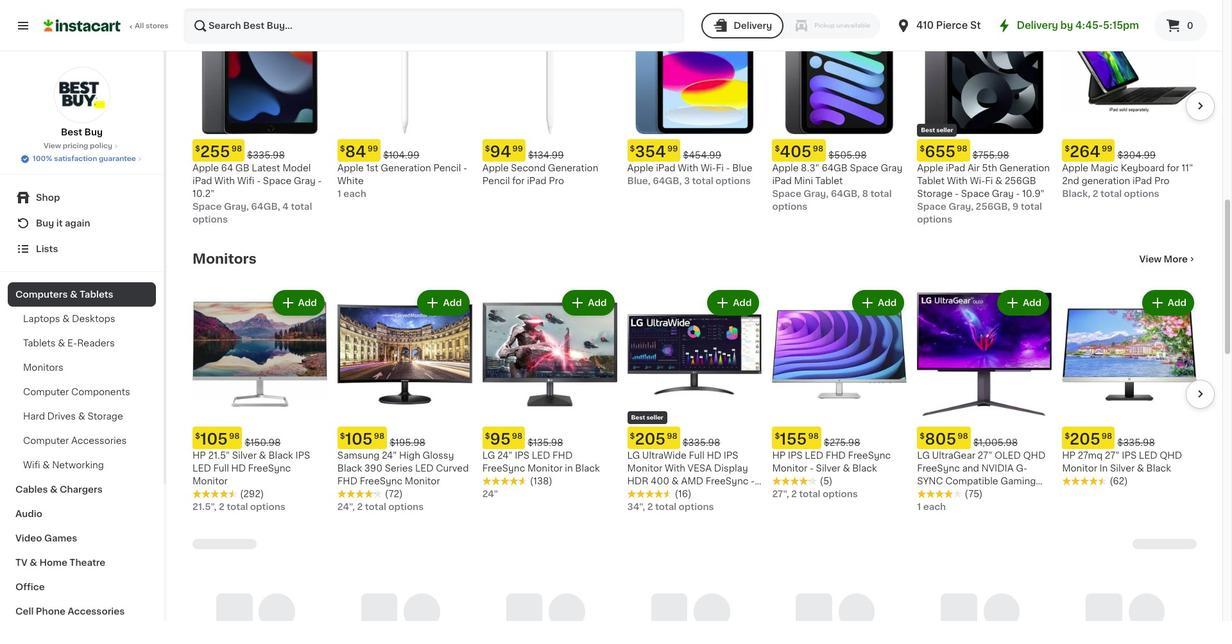 Task type: locate. For each thing, give the bounding box(es) containing it.
$755.98
[[973, 151, 1010, 160]]

2 right 34",
[[648, 503, 653, 512]]

99 inside the $ 94 99
[[513, 145, 523, 153]]

1 item carousel region from the top
[[175, 0, 1215, 231]]

$405.98 original price: $505.98 element
[[773, 139, 907, 162]]

& right the cables
[[50, 485, 58, 494]]

2 horizontal spatial generation
[[1000, 163, 1051, 172]]

fi down 5th
[[986, 176, 994, 185]]

e-
[[67, 339, 77, 348]]

1 horizontal spatial buy
[[84, 128, 103, 137]]

delivery by 4:45-5:15pm link
[[997, 18, 1140, 33]]

0 horizontal spatial 27"
[[978, 452, 993, 461]]

with down the $ 655 98
[[947, 176, 968, 185]]

0 horizontal spatial wi-
[[701, 163, 716, 172]]

& right tv
[[30, 559, 37, 568]]

apple inside the apple 8.3" 64gb space gray ipad mini tablet space gray, 64gb, 8 total options
[[773, 163, 799, 172]]

1 27" from the left
[[978, 452, 993, 461]]

10.2"
[[193, 189, 215, 198]]

27", 2 total options
[[773, 490, 858, 499]]

1 vertical spatial each
[[924, 503, 947, 512]]

0 vertical spatial full
[[689, 452, 705, 461]]

27" for 205
[[1106, 452, 1120, 461]]

generation for 1st
[[381, 163, 431, 172]]

1 horizontal spatial tablets
[[80, 290, 113, 299]]

1 generation from the left
[[381, 163, 431, 172]]

99 inside $ 84 99
[[368, 145, 378, 153]]

cables & chargers
[[15, 485, 103, 494]]

hp inside the hp 27mq 27" ips led qhd monitor in silver & black
[[1063, 452, 1076, 461]]

best seller for 655
[[922, 127, 954, 133]]

pencil inside 'apple 1st generation pencil - white 1 each'
[[434, 163, 461, 172]]

add for apple ipad with wi-fi - blue
[[733, 10, 752, 19]]

buy left it
[[36, 219, 54, 228]]

black inside $ 155 98 $275.98 hp ips led fhd freesync monitor - silver & black
[[853, 464, 877, 473]]

0 horizontal spatial delivery
[[734, 21, 773, 30]]

lists link
[[8, 236, 156, 262]]

2 27" from the left
[[1106, 452, 1120, 461]]

98 for hp 21.5" silver & black ips led full hd freesync monitor
[[229, 433, 240, 441]]

0 vertical spatial monitors
[[193, 252, 257, 266]]

full up vesa
[[689, 452, 705, 461]]

computer down "hard"
[[23, 437, 69, 446]]

1 horizontal spatial hd
[[707, 452, 722, 461]]

None search field
[[184, 8, 685, 44]]

& right drives
[[78, 412, 85, 421]]

2 item carousel region from the top
[[175, 282, 1215, 525]]

$ 95 98
[[485, 432, 523, 447]]

monitor inside $ 155 98 $275.98 hp ips led fhd freesync monitor - silver & black
[[773, 464, 808, 473]]

1 tablet from the left
[[816, 176, 843, 185]]

3 lg from the left
[[918, 452, 930, 461]]

each inside 'apple 1st generation pencil - white 1 each'
[[344, 189, 366, 198]]

office
[[15, 583, 45, 592]]

256gb
[[1005, 176, 1037, 185]]

seller for 205
[[647, 415, 664, 421]]

2 horizontal spatial $335.98
[[1118, 439, 1156, 448]]

add button for hp 27mq 27" ips led qhd monitor in silver & black
[[1144, 291, 1194, 314]]

$275.98
[[824, 439, 861, 448]]

0 vertical spatial wifi
[[237, 176, 255, 185]]

5 apple from the left
[[773, 163, 799, 172]]

2 for hp 21.5" silver & black ips led full hd freesync monitor
[[219, 503, 225, 512]]

& down the $150.98
[[259, 452, 266, 461]]

tablet down '655'
[[918, 176, 945, 185]]

cell
[[15, 607, 34, 616]]

0 vertical spatial monitors link
[[193, 251, 257, 267]]

wifi up the cables
[[23, 461, 40, 470]]

add button for lg ultrawide full hd ips monitor with vesa display hdr 400 & amd freesync - black
[[709, 291, 759, 314]]

99 for 84
[[368, 145, 378, 153]]

1 vertical spatial item carousel region
[[175, 282, 1215, 525]]

2 tablet from the left
[[918, 176, 945, 185]]

99 right 354
[[668, 145, 678, 153]]

computers & tablets
[[15, 290, 113, 299]]

pencil down the 94
[[483, 176, 510, 185]]

$95.98 original price: $135.98 element
[[483, 427, 617, 450]]

4 99 from the left
[[1102, 145, 1113, 153]]

ipad
[[656, 163, 676, 172], [946, 163, 966, 172], [193, 176, 212, 185], [527, 176, 547, 185], [773, 176, 792, 185], [1133, 176, 1153, 185]]

2 $205.98 original price: $335.98 element from the left
[[1063, 427, 1197, 450]]

led inside hp 21.5" silver & black ips led full hd freesync monitor
[[193, 464, 211, 473]]

(16)
[[675, 490, 692, 499]]

hard drives & storage link
[[8, 404, 156, 429]]

with inside apple ipad with wi-fi - blue blue, 64gb, 3 total options
[[678, 163, 699, 172]]

buy inside 'link'
[[84, 128, 103, 137]]

product group containing 354
[[628, 0, 762, 187]]

led inside $ 105 98 $195.98 samsung 24" high glossy black 390 series led curved fhd freesync monitor
[[415, 464, 434, 473]]

2 right 27",
[[792, 490, 797, 499]]

ips inside the hp 27mq 27" ips led qhd monitor in silver & black
[[1123, 452, 1137, 461]]

hd
[[707, 452, 722, 461], [231, 464, 246, 473]]

2 105 from the left
[[345, 432, 373, 447]]

product group containing 95
[[483, 287, 617, 501]]

fhd inside $ 155 98 $275.98 hp ips led fhd freesync monitor - silver & black
[[826, 452, 846, 461]]

black inside lg ultrawide full hd ips monitor with vesa display hdr 400 & amd freesync - black
[[628, 490, 652, 499]]

total right the 4
[[291, 202, 312, 211]]

silver down the $150.98
[[232, 452, 257, 461]]

$ inside $ 95 98
[[485, 433, 490, 441]]

seller up ultrawide
[[647, 415, 664, 421]]

add button for apple 8.3" 64gb space gray ipad mini tablet
[[854, 3, 904, 26]]

add for apple 64 gb latest model ipad with wifi - space gray - 10.2"
[[298, 10, 317, 19]]

2 horizontal spatial gray
[[992, 189, 1014, 198]]

silver up (5)
[[816, 464, 841, 473]]

add for apple second generation pencil for ipad pro
[[588, 10, 607, 19]]

& up (16)
[[672, 477, 679, 486]]

98 up ultrawide
[[667, 433, 678, 441]]

1 lg from the left
[[483, 452, 495, 461]]

lg up hdr
[[628, 452, 640, 461]]

cell phone accessories
[[15, 607, 125, 616]]

2 vertical spatial gray
[[992, 189, 1014, 198]]

64gb, left 3
[[653, 176, 682, 185]]

usb)
[[1009, 503, 1032, 512]]

0 horizontal spatial view
[[44, 143, 61, 150]]

each
[[344, 189, 366, 198], [924, 503, 947, 512]]

1 105 from the left
[[200, 432, 228, 447]]

apple second generation pencil for ipad pro
[[483, 163, 599, 185]]

lists
[[36, 245, 58, 254]]

total inside apple magic keyboard for 11" 2nd generation ipad pro black, 2 total options
[[1101, 189, 1122, 198]]

product group containing 155
[[773, 287, 907, 501]]

service type group
[[702, 13, 881, 39]]

fhd up 24", at left
[[338, 477, 358, 486]]

shop
[[36, 193, 60, 202]]

add button for samsung 24" high glossy black 390 series led curved fhd freesync monitor
[[419, 291, 469, 314]]

$655.98 original price: $755.98 element
[[918, 139, 1052, 162]]

1 down white
[[338, 189, 341, 198]]

1 horizontal spatial $335.98
[[683, 439, 721, 448]]

9
[[1013, 202, 1019, 211]]

pro inside apple magic keyboard for 11" 2nd generation ipad pro black, 2 total options
[[1155, 176, 1170, 185]]

add button for apple 64 gb latest model ipad with wifi - space gray - 10.2"
[[274, 3, 323, 26]]

$205.98 original price: $335.98 element
[[628, 427, 762, 450], [1063, 427, 1197, 450]]

0 horizontal spatial buy
[[36, 219, 54, 228]]

0 horizontal spatial gray
[[294, 176, 316, 185]]

samsung
[[338, 452, 380, 461]]

ipad down second
[[527, 176, 547, 185]]

tablet inside the apple 8.3" 64gb space gray ipad mini tablet space gray, 64gb, 8 total options
[[816, 176, 843, 185]]

98 inside $ 105 98 $195.98 samsung 24" high glossy black 390 series led curved fhd freesync monitor
[[374, 433, 385, 441]]

seller for 655
[[937, 127, 954, 133]]

0 horizontal spatial seller
[[647, 415, 664, 421]]

add for lg ultragear 27" oled qhd freesync and nvidia g- sync compatible gaming monitor with hdr10 (displayport, hdmi, usb) - black
[[1023, 298, 1042, 307]]

view left more
[[1140, 255, 1162, 264]]

gray inside the apple 8.3" 64gb space gray ipad mini tablet space gray, 64gb, 8 total options
[[881, 163, 903, 172]]

gray, down the mini on the top right of page
[[804, 189, 829, 198]]

ips down 155
[[788, 452, 803, 461]]

satisfaction
[[54, 155, 97, 162]]

2 205 from the left
[[1070, 432, 1101, 447]]

24" down 95
[[483, 490, 499, 499]]

0 horizontal spatial generation
[[381, 163, 431, 172]]

(138)
[[530, 477, 553, 486]]

655
[[925, 144, 956, 159]]

0 horizontal spatial silver
[[232, 452, 257, 461]]

accessories inside computer accessories link
[[71, 437, 127, 446]]

1 vertical spatial for
[[512, 176, 525, 185]]

black
[[269, 452, 293, 461], [338, 464, 362, 473], [575, 464, 600, 473], [853, 464, 877, 473], [1147, 464, 1172, 473], [628, 490, 652, 499], [918, 516, 942, 525]]

1 vertical spatial hd
[[231, 464, 246, 473]]

205
[[635, 432, 666, 447], [1070, 432, 1101, 447]]

2 horizontal spatial gray,
[[949, 202, 974, 211]]

$ inside $ 805 98
[[920, 433, 925, 441]]

- up 9
[[1017, 189, 1021, 198]]

ips inside lg ultrawide full hd ips monitor with vesa display hdr 400 & amd freesync - black
[[724, 452, 739, 461]]

pro inside apple second generation pencil for ipad pro
[[549, 176, 564, 185]]

1 horizontal spatial best seller
[[922, 127, 954, 133]]

0 vertical spatial storage
[[918, 189, 953, 198]]

1 horizontal spatial 64gb,
[[653, 176, 682, 185]]

2 horizontal spatial 64gb,
[[831, 189, 860, 198]]

98 inside the $ 655 98
[[957, 145, 968, 153]]

fi inside apple ipad with wi-fi - blue blue, 64gb, 3 total options
[[716, 163, 724, 172]]

0 horizontal spatial $335.98
[[247, 151, 285, 160]]

silver inside $ 155 98 $275.98 hp ips led fhd freesync monitor - silver & black
[[816, 464, 841, 473]]

latest
[[252, 163, 280, 172]]

2 vertical spatial 64gb,
[[251, 202, 280, 211]]

98 right 155
[[809, 433, 819, 441]]

best for 205
[[632, 415, 646, 421]]

monitor inside hp 21.5" silver & black ips led full hd freesync monitor
[[193, 477, 228, 486]]

total inside the $ 255 98 $335.98 apple 64 gb latest model ipad with wifi - space gray - 10.2" space gray, 64gb, 4 total options
[[291, 202, 312, 211]]

- inside 'apple 1st generation pencil - white 1 each'
[[463, 163, 467, 172]]

0 horizontal spatial 105
[[200, 432, 228, 447]]

product group
[[193, 0, 327, 226], [338, 0, 472, 200], [483, 0, 617, 187], [628, 0, 762, 187], [773, 0, 907, 213], [918, 0, 1052, 226], [1063, 0, 1197, 200], [193, 287, 327, 514], [338, 287, 472, 514], [483, 287, 617, 501], [628, 287, 762, 514], [773, 287, 907, 501], [918, 287, 1052, 525], [1063, 287, 1197, 488]]

$805.98 original price: $1,005.98 element
[[918, 427, 1052, 450]]

1 vertical spatial monitors link
[[8, 356, 156, 380]]

- left white
[[318, 176, 322, 185]]

total right 3
[[692, 176, 714, 185]]

98 inside $ 805 98
[[958, 433, 969, 441]]

components
[[71, 388, 130, 397]]

networking
[[52, 461, 104, 470]]

gray for 255
[[294, 176, 316, 185]]

2 computer from the top
[[23, 437, 69, 446]]

each down sync
[[924, 503, 947, 512]]

delivery for delivery
[[734, 21, 773, 30]]

1 horizontal spatial $205.98 original price: $335.98 element
[[1063, 427, 1197, 450]]

$ inside $ 105 98
[[195, 433, 200, 441]]

2 horizontal spatial fhd
[[826, 452, 846, 461]]

$ 155 98 $275.98 hp ips led fhd freesync monitor - silver & black
[[773, 432, 891, 473]]

98 for apple 8.3" 64gb space gray ipad mini tablet
[[813, 145, 824, 153]]

0 vertical spatial gray
[[881, 163, 903, 172]]

1 horizontal spatial gray,
[[804, 189, 829, 198]]

add for hp 27mq 27" ips led qhd monitor in silver & black
[[1168, 298, 1187, 307]]

$ inside "$ 405 98"
[[775, 145, 780, 153]]

1 horizontal spatial wifi
[[237, 176, 255, 185]]

1 horizontal spatial pro
[[1155, 176, 1170, 185]]

3 ips from the left
[[724, 452, 739, 461]]

98 for lg ultragear 27" oled qhd freesync and nvidia g- sync compatible gaming monitor with hdr10 (displayport, hdmi, usb) - black
[[958, 433, 969, 441]]

27" for 805
[[978, 452, 993, 461]]

computer inside computer accessories link
[[23, 437, 69, 446]]

64gb, left the 4
[[251, 202, 280, 211]]

best inside 'link'
[[61, 128, 82, 137]]

apple inside apple ipad air 5th generation tablet with wi-fi & 256gb storage - space gray - 10.9" space gray, 256gb, 9 total options
[[918, 163, 944, 172]]

wifi & networking link
[[8, 453, 156, 478]]

2 horizontal spatial hp
[[1063, 452, 1076, 461]]

0 vertical spatial buy
[[84, 128, 103, 137]]

add button for hp ips led fhd freesync monitor - silver & black
[[854, 291, 904, 314]]

hp down 155
[[773, 452, 786, 461]]

instacart logo image
[[44, 18, 121, 33]]

0 horizontal spatial fi
[[716, 163, 724, 172]]

pencil
[[434, 163, 461, 172], [483, 176, 510, 185]]

item carousel region
[[175, 0, 1215, 231], [175, 282, 1215, 525]]

$94.99 original price: $134.99 element
[[483, 139, 617, 162]]

monitor down 27mq
[[1063, 464, 1098, 473]]

add button for lg 24" ips led fhd freesync monitor in black
[[564, 291, 614, 314]]

1 horizontal spatial lg
[[628, 452, 640, 461]]

205 for 27mq
[[1070, 432, 1101, 447]]

3 99 from the left
[[668, 145, 678, 153]]

add for lg 24" ips led fhd freesync monitor in black
[[588, 298, 607, 307]]

pro down keyboard
[[1155, 176, 1170, 185]]

fhd up in
[[553, 452, 573, 461]]

wi-
[[701, 163, 716, 172], [970, 176, 986, 185]]

0 horizontal spatial 205
[[635, 432, 666, 447]]

0 vertical spatial for
[[1167, 163, 1180, 172]]

0 vertical spatial hd
[[707, 452, 722, 461]]

add
[[298, 10, 317, 19], [443, 10, 462, 19], [588, 10, 607, 19], [733, 10, 752, 19], [878, 10, 897, 19], [1168, 10, 1187, 19], [298, 298, 317, 307], [443, 298, 462, 307], [588, 298, 607, 307], [733, 298, 752, 307], [878, 298, 897, 307], [1023, 298, 1042, 307], [1168, 298, 1187, 307]]

curved
[[436, 464, 469, 473]]

$
[[195, 145, 200, 153], [340, 145, 345, 153], [485, 145, 490, 153], [630, 145, 635, 153], [775, 145, 780, 153], [920, 145, 925, 153], [1065, 145, 1070, 153], [195, 433, 200, 441], [340, 433, 345, 441], [485, 433, 490, 441], [630, 433, 635, 441], [775, 433, 780, 441], [920, 433, 925, 441], [1065, 433, 1070, 441]]

2 lg from the left
[[628, 452, 640, 461]]

monitor down the series
[[405, 477, 440, 486]]

1 computer from the top
[[23, 388, 69, 397]]

fhd
[[553, 452, 573, 461], [826, 452, 846, 461], [338, 477, 358, 486]]

0 horizontal spatial monitors
[[23, 363, 63, 372]]

0 horizontal spatial each
[[344, 189, 366, 198]]

$354.99 original price: $454.99 element
[[628, 139, 762, 162]]

64gb, inside the $ 255 98 $335.98 apple 64 gb latest model ipad with wifi - space gray - 10.2" space gray, 64gb, 4 total options
[[251, 202, 280, 211]]

options inside the $ 255 98 $335.98 apple 64 gb latest model ipad with wifi - space gray - 10.2" space gray, 64gb, 4 total options
[[193, 215, 228, 224]]

generation
[[1082, 176, 1131, 185]]

27" up in
[[1106, 452, 1120, 461]]

freesync down display
[[706, 477, 749, 486]]

seller up the $ 655 98
[[937, 127, 954, 133]]

generation down $94.99 original price: $134.99 element
[[548, 163, 599, 172]]

magic
[[1091, 163, 1119, 172]]

& down 5th
[[996, 176, 1003, 185]]

silver inside hp 21.5" silver & black ips led full hd freesync monitor
[[232, 452, 257, 461]]

3 generation from the left
[[1000, 163, 1051, 172]]

item carousel region containing 105
[[175, 282, 1215, 525]]

office link
[[8, 575, 156, 600]]

1 205 from the left
[[635, 432, 666, 447]]

each down white
[[344, 189, 366, 198]]

1 vertical spatial 64gb,
[[831, 189, 860, 198]]

99 right the 84
[[368, 145, 378, 153]]

$ inside $ 105 98 $195.98 samsung 24" high glossy black 390 series led curved fhd freesync monitor
[[340, 433, 345, 441]]

105 up samsung
[[345, 432, 373, 447]]

2 hp from the left
[[773, 452, 786, 461]]

lg for 205
[[628, 452, 640, 461]]

1 horizontal spatial qhd
[[1160, 452, 1183, 461]]

tablets down the laptops
[[23, 339, 56, 348]]

1 ips from the left
[[296, 452, 310, 461]]

$ 205 98 for ultrawide
[[630, 432, 678, 447]]

apple magic keyboard for 11" 2nd generation ipad pro black, 2 total options
[[1063, 163, 1194, 198]]

98 inside the $ 255 98 $335.98 apple 64 gb latest model ipad with wifi - space gray - 10.2" space gray, 64gb, 4 total options
[[232, 145, 242, 153]]

0 horizontal spatial $ 205 98
[[630, 432, 678, 447]]

apple ipad air 5th generation tablet with wi-fi & 256gb storage - space gray - 10.9" space gray, 256gb, 9 total options
[[918, 163, 1051, 224]]

95
[[490, 432, 511, 447]]

0 horizontal spatial storage
[[88, 412, 123, 421]]

hp for 105
[[193, 452, 206, 461]]

lg for 95
[[483, 452, 495, 461]]

accessories inside "cell phone accessories" link
[[68, 607, 125, 616]]

$105.98 original price: $150.98 element
[[193, 427, 327, 450]]

apple for 655
[[918, 163, 944, 172]]

best for 655
[[922, 127, 936, 133]]

all stores
[[135, 22, 169, 30]]

$ for apple 8.3" 64gb space gray ipad mini tablet
[[775, 145, 780, 153]]

$ 105 98
[[195, 432, 240, 447]]

105 for $ 105 98 $195.98 samsung 24" high glossy black 390 series led curved fhd freesync monitor
[[345, 432, 373, 447]]

0 vertical spatial seller
[[937, 127, 954, 133]]

105 for $ 105 98
[[200, 432, 228, 447]]

99 for 94
[[513, 145, 523, 153]]

ipad down $ 354 99
[[656, 163, 676, 172]]

1 $205.98 original price: $335.98 element from the left
[[628, 427, 762, 450]]

silver
[[232, 452, 257, 461], [816, 464, 841, 473], [1111, 464, 1135, 473]]

$ 655 98
[[920, 144, 968, 159]]

product group containing 655
[[918, 0, 1052, 226]]

accessories down hard drives & storage link
[[71, 437, 127, 446]]

apple inside apple magic keyboard for 11" 2nd generation ipad pro black, 2 total options
[[1063, 163, 1089, 172]]

64gb, inside apple ipad with wi-fi - blue blue, 64gb, 3 total options
[[653, 176, 682, 185]]

1 vertical spatial 1
[[918, 503, 922, 512]]

$ inside $ 84 99
[[340, 145, 345, 153]]

view more
[[1140, 255, 1188, 264]]

205 for ultrawide
[[635, 432, 666, 447]]

1 horizontal spatial pencil
[[483, 176, 510, 185]]

hp inside hp 21.5" silver & black ips led full hd freesync monitor
[[193, 452, 206, 461]]

ipad left the mini on the top right of page
[[773, 176, 792, 185]]

98 inside $ 105 98
[[229, 433, 240, 441]]

1 vertical spatial full
[[213, 464, 229, 473]]

99 right the 94
[[513, 145, 523, 153]]

0 horizontal spatial full
[[213, 464, 229, 473]]

$255.98 original price: $335.98 element
[[193, 139, 327, 162]]

& inside lg ultrawide full hd ips monitor with vesa display hdr 400 & amd freesync - black
[[672, 477, 679, 486]]

with inside apple ipad air 5th generation tablet with wi-fi & 256gb storage - space gray - 10.9" space gray, 256gb, 9 total options
[[947, 176, 968, 185]]

0 vertical spatial computer
[[23, 388, 69, 397]]

1 pro from the left
[[549, 176, 564, 185]]

- left blue
[[726, 163, 730, 172]]

0 vertical spatial fi
[[716, 163, 724, 172]]

hd up (292)
[[231, 464, 246, 473]]

ipad inside apple second generation pencil for ipad pro
[[527, 176, 547, 185]]

$ for lg 24" ips led fhd freesync monitor in black
[[485, 433, 490, 441]]

- down $84.99 original price: $104.99 element
[[463, 163, 467, 172]]

fi
[[716, 163, 724, 172], [986, 176, 994, 185]]

for left 11"
[[1167, 163, 1180, 172]]

wi- down $454.99
[[701, 163, 716, 172]]

0 horizontal spatial gray,
[[224, 202, 249, 211]]

0 horizontal spatial 1
[[338, 189, 341, 198]]

-
[[463, 163, 467, 172], [726, 163, 730, 172], [257, 176, 261, 185], [318, 176, 322, 185], [955, 189, 959, 198], [1017, 189, 1021, 198], [810, 464, 814, 473], [751, 477, 755, 486], [1034, 503, 1038, 512]]

1 horizontal spatial 27"
[[1106, 452, 1120, 461]]

apple for 264
[[1063, 163, 1089, 172]]

monitor up hdr
[[628, 464, 663, 473]]

black inside lg 24" ips led fhd freesync monitor in black
[[575, 464, 600, 473]]

ipad inside the $ 255 98 $335.98 apple 64 gb latest model ipad with wifi - space gray - 10.2" space gray, 64gb, 4 total options
[[193, 176, 212, 185]]

$ inside the $ 655 98
[[920, 145, 925, 153]]

98
[[232, 145, 242, 153], [813, 145, 824, 153], [957, 145, 968, 153], [229, 433, 240, 441], [374, 433, 385, 441], [512, 433, 523, 441], [667, 433, 678, 441], [809, 433, 819, 441], [958, 433, 969, 441], [1102, 433, 1113, 441]]

model
[[283, 163, 311, 172]]

total right 8
[[871, 189, 892, 198]]

apple down the 94
[[483, 163, 509, 172]]

monitors link
[[193, 251, 257, 267], [8, 356, 156, 380]]

$ for hp 27mq 27" ips led qhd monitor in silver & black
[[1065, 433, 1070, 441]]

buy it again link
[[8, 211, 156, 236]]

- up 27", 2 total options
[[810, 464, 814, 473]]

& left e-
[[58, 339, 65, 348]]

storage down '655'
[[918, 189, 953, 198]]

lg inside lg 24" ips led fhd freesync monitor in black
[[483, 452, 495, 461]]

3 hp from the left
[[1063, 452, 1076, 461]]

805
[[925, 432, 957, 447]]

2 qhd from the left
[[1160, 452, 1183, 461]]

monitor up 27",
[[773, 464, 808, 473]]

freesync up sync
[[918, 464, 960, 473]]

1 99 from the left
[[368, 145, 378, 153]]

with inside lg ultrawide full hd ips monitor with vesa display hdr 400 & amd freesync - black
[[665, 464, 686, 473]]

best buy logo image
[[54, 67, 110, 123]]

for inside apple magic keyboard for 11" 2nd generation ipad pro black, 2 total options
[[1167, 163, 1180, 172]]

delivery for delivery by 4:45-5:15pm
[[1017, 21, 1059, 30]]

7 apple from the left
[[1063, 163, 1089, 172]]

6 apple from the left
[[918, 163, 944, 172]]

0 vertical spatial 1
[[338, 189, 341, 198]]

98 up samsung
[[374, 433, 385, 441]]

wifi down gb in the left top of the page
[[237, 176, 255, 185]]

view for view pricing policy
[[44, 143, 61, 150]]

1 horizontal spatial best
[[632, 415, 646, 421]]

0 horizontal spatial $205.98 original price: $335.98 element
[[628, 427, 762, 450]]

4
[[283, 202, 289, 211]]

generation inside apple ipad air 5th generation tablet with wi-fi & 256gb storage - space gray - 10.9" space gray, 256gb, 9 total options
[[1000, 163, 1051, 172]]

0 horizontal spatial best seller
[[632, 415, 664, 421]]

add button for apple 1st generation pencil - white
[[419, 3, 469, 26]]

1 hp from the left
[[193, 452, 206, 461]]

3 apple from the left
[[483, 163, 509, 172]]

led inside lg 24" ips led fhd freesync monitor in black
[[532, 452, 551, 461]]

st
[[971, 21, 981, 30]]

computer inside computer components link
[[23, 388, 69, 397]]

gray, inside the $ 255 98 $335.98 apple 64 gb latest model ipad with wifi - space gray - 10.2" space gray, 64gb, 4 total options
[[224, 202, 249, 211]]

0 vertical spatial item carousel region
[[175, 0, 1215, 231]]

98 for apple ipad air 5th generation tablet with wi-fi & 256gb storage - space gray - 10.9"
[[957, 145, 968, 153]]

computer for computer accessories
[[23, 437, 69, 446]]

1 vertical spatial view
[[1140, 255, 1162, 264]]

pencil down $84.99 original price: $104.99 element
[[434, 163, 461, 172]]

$ 805 98
[[920, 432, 969, 447]]

$ 205 98
[[630, 432, 678, 447], [1065, 432, 1113, 447]]

apple for 405
[[773, 163, 799, 172]]

wi- down the 'air'
[[970, 176, 986, 185]]

series
[[385, 464, 413, 473]]

apple down '655'
[[918, 163, 944, 172]]

$ inside $ 155 98 $275.98 hp ips led fhd freesync monitor - silver & black
[[775, 433, 780, 441]]

ipad inside apple ipad air 5th generation tablet with wi-fi & 256gb storage - space gray - 10.9" space gray, 256gb, 9 total options
[[946, 163, 966, 172]]

98 up 'ultragear'
[[958, 433, 969, 441]]

1 horizontal spatial seller
[[937, 127, 954, 133]]

compatible
[[946, 477, 999, 486]]

add button for apple ipad with wi-fi - blue
[[709, 3, 759, 26]]

& inside hp 21.5" silver & black ips led full hd freesync monitor
[[259, 452, 266, 461]]

tablet inside apple ipad air 5th generation tablet with wi-fi & 256gb storage - space gray - 10.9" space gray, 256gb, 9 total options
[[918, 176, 945, 185]]

1 vertical spatial tablets
[[23, 339, 56, 348]]

1 horizontal spatial tablet
[[918, 176, 945, 185]]

$84.99 original price: $104.99 element
[[338, 139, 472, 162]]

led right 27mq
[[1140, 452, 1158, 461]]

4 ips from the left
[[788, 452, 803, 461]]

add button for apple second generation pencil for ipad pro
[[564, 3, 614, 26]]

24" up the series
[[382, 452, 397, 461]]

94
[[490, 144, 511, 159]]

tablet down 64gb
[[816, 176, 843, 185]]

best buy link
[[54, 67, 110, 139]]

2 generation from the left
[[548, 163, 599, 172]]

space down the mini on the top right of page
[[773, 189, 802, 198]]

2 for hp ips led fhd freesync monitor - silver & black
[[792, 490, 797, 499]]

0 vertical spatial wi-
[[701, 163, 716, 172]]

1 vertical spatial wi-
[[970, 176, 986, 185]]

gray up 256gb, at the right top
[[992, 189, 1014, 198]]

apple inside apple ipad with wi-fi - blue blue, 64gb, 3 total options
[[628, 163, 654, 172]]

0 vertical spatial 64gb,
[[653, 176, 682, 185]]

1 horizontal spatial view
[[1140, 255, 1162, 264]]

4 apple from the left
[[628, 163, 654, 172]]

silver up (62)
[[1111, 464, 1135, 473]]

105 up 21.5" at left
[[200, 432, 228, 447]]

0 vertical spatial accessories
[[71, 437, 127, 446]]

best buy
[[61, 128, 103, 137]]

1 down sync
[[918, 503, 922, 512]]

1 vertical spatial gray
[[294, 176, 316, 185]]

2 horizontal spatial silver
[[1111, 464, 1135, 473]]

98 inside $ 95 98
[[512, 433, 523, 441]]

total down (16)
[[656, 503, 677, 512]]

video games
[[15, 534, 77, 543]]

1 vertical spatial accessories
[[68, 607, 125, 616]]

sync
[[918, 477, 944, 486]]

★★★★★
[[483, 477, 528, 486], [483, 477, 528, 486], [773, 477, 818, 486], [773, 477, 818, 486], [1063, 477, 1108, 486], [1063, 477, 1108, 486], [193, 490, 238, 499], [193, 490, 238, 499], [338, 490, 383, 499], [338, 490, 383, 499], [628, 490, 673, 499], [628, 490, 673, 499], [918, 490, 963, 499], [918, 490, 963, 499]]

5 ips from the left
[[1123, 452, 1137, 461]]

& up the cables & chargers
[[43, 461, 50, 470]]

2nd
[[1063, 176, 1080, 185]]

qhd inside 'lg ultragear 27" oled qhd freesync and nvidia g- sync compatible gaming monitor with hdr10 (displayport, hdmi, usb) - black'
[[1024, 452, 1046, 461]]

$ for lg ultragear 27" oled qhd freesync and nvidia g- sync compatible gaming monitor with hdr10 (displayport, hdmi, usb) - black
[[920, 433, 925, 441]]

fhd down $275.98
[[826, 452, 846, 461]]

apple down 405
[[773, 163, 799, 172]]

1 vertical spatial best seller
[[632, 415, 664, 421]]

$205.98 original price: $335.98 element up the hp 27mq 27" ips led qhd monitor in silver & black
[[1063, 427, 1197, 450]]

freesync inside 'lg ultragear 27" oled qhd freesync and nvidia g- sync compatible gaming monitor with hdr10 (displayport, hdmi, usb) - black'
[[918, 464, 960, 473]]

$ 205 98 up ultrawide
[[630, 432, 678, 447]]

readers
[[77, 339, 115, 348]]

2 ips from the left
[[515, 452, 530, 461]]

gray, for 655
[[949, 202, 974, 211]]

0 horizontal spatial hd
[[231, 464, 246, 473]]

1 qhd from the left
[[1024, 452, 1046, 461]]

ips inside $ 155 98 $275.98 hp ips led fhd freesync monitor - silver & black
[[788, 452, 803, 461]]

0 horizontal spatial lg
[[483, 452, 495, 461]]

freesync down 390
[[360, 477, 403, 486]]

2 pro from the left
[[1155, 176, 1170, 185]]

1 apple from the left
[[193, 163, 219, 172]]

34",
[[628, 503, 645, 512]]

monitors
[[193, 252, 257, 266], [23, 363, 63, 372]]

add button
[[274, 3, 323, 26], [419, 3, 469, 26], [564, 3, 614, 26], [709, 3, 759, 26], [854, 3, 904, 26], [1144, 3, 1194, 26], [274, 291, 323, 314], [419, 291, 469, 314], [564, 291, 614, 314], [709, 291, 759, 314], [854, 291, 904, 314], [999, 291, 1049, 314], [1144, 291, 1194, 314]]

add for apple magic keyboard for 11" 2nd generation ipad pro
[[1168, 10, 1187, 19]]

1 $ 205 98 from the left
[[630, 432, 678, 447]]

1 horizontal spatial storage
[[918, 189, 953, 198]]

best up the pricing
[[61, 128, 82, 137]]

24"
[[382, 452, 397, 461], [498, 452, 513, 461], [483, 490, 499, 499]]

24",
[[338, 503, 355, 512]]

$ inside $ 354 99
[[630, 145, 635, 153]]

black inside hp 21.5" silver & black ips led full hd freesync monitor
[[269, 452, 293, 461]]

$ for apple magic keyboard for 11" 2nd generation ipad pro
[[1065, 145, 1070, 153]]

hd up vesa
[[707, 452, 722, 461]]

in
[[1100, 464, 1108, 473]]

2 99 from the left
[[513, 145, 523, 153]]

2 horizontal spatial lg
[[918, 452, 930, 461]]

1 horizontal spatial wi-
[[970, 176, 986, 185]]

gb
[[236, 163, 250, 172]]

1 horizontal spatial monitors link
[[193, 251, 257, 267]]

2 apple from the left
[[338, 163, 364, 172]]

1 vertical spatial wifi
[[23, 461, 40, 470]]

205 up 27mq
[[1070, 432, 1101, 447]]

best seller up ultrawide
[[632, 415, 664, 421]]

apple up 2nd
[[1063, 163, 1089, 172]]

0 vertical spatial pencil
[[434, 163, 461, 172]]

2 $ 205 98 from the left
[[1065, 432, 1113, 447]]

0 horizontal spatial qhd
[[1024, 452, 1046, 461]]

product group containing 84
[[338, 0, 472, 200]]

405
[[780, 144, 812, 159]]

delivery
[[1017, 21, 1059, 30], [734, 21, 773, 30]]

view
[[44, 143, 61, 150], [1140, 255, 1162, 264]]

1 horizontal spatial gray
[[881, 163, 903, 172]]

24" down $ 95 98
[[498, 452, 513, 461]]

0 horizontal spatial wifi
[[23, 461, 40, 470]]

2 for samsung 24" high glossy black 390 series led curved fhd freesync monitor
[[357, 503, 363, 512]]

gray,
[[804, 189, 829, 198], [224, 202, 249, 211], [949, 202, 974, 211]]

27" inside 'lg ultragear 27" oled qhd freesync and nvidia g- sync compatible gaming monitor with hdr10 (displayport, hdmi, usb) - black'
[[978, 452, 993, 461]]

1 vertical spatial computer
[[23, 437, 69, 446]]

second
[[511, 163, 546, 172]]

options inside apple ipad air 5th generation tablet with wi-fi & 256gb storage - space gray - 10.9" space gray, 256gb, 9 total options
[[918, 215, 953, 224]]



Task type: describe. For each thing, give the bounding box(es) containing it.
again
[[65, 219, 90, 228]]

full inside hp 21.5" silver & black ips led full hd freesync monitor
[[213, 464, 229, 473]]

fhd inside lg 24" ips led fhd freesync monitor in black
[[553, 452, 573, 461]]

0 vertical spatial tablets
[[80, 290, 113, 299]]

ips inside lg 24" ips led fhd freesync monitor in black
[[515, 452, 530, 461]]

$ inside the $ 255 98 $335.98 apple 64 gb latest model ipad with wifi - space gray - 10.2" space gray, 64gb, 4 total options
[[195, 145, 200, 153]]

total down (292)
[[227, 503, 248, 512]]

99 for 264
[[1102, 145, 1113, 153]]

fi inside apple ipad air 5th generation tablet with wi-fi & 256gb storage - space gray - 10.9" space gray, 256gb, 9 total options
[[986, 176, 994, 185]]

best seller for 205
[[632, 415, 664, 421]]

tv
[[15, 559, 28, 568]]

add for samsung 24" high glossy black 390 series led curved fhd freesync monitor
[[443, 298, 462, 307]]

$ for apple ipad with wi-fi - blue
[[630, 145, 635, 153]]

product group containing 94
[[483, 0, 617, 187]]

& up 'laptops & desktops'
[[70, 290, 77, 299]]

and
[[963, 464, 980, 473]]

0 horizontal spatial tablets
[[23, 339, 56, 348]]

64gb, inside the apple 8.3" 64gb space gray ipad mini tablet space gray, 64gb, 8 total options
[[831, 189, 860, 198]]

monitor inside the hp 27mq 27" ips led qhd monitor in silver & black
[[1063, 464, 1098, 473]]

hp inside $ 155 98 $275.98 hp ips led fhd freesync monitor - silver & black
[[773, 452, 786, 461]]

$264.99 original price: $304.99 element
[[1063, 139, 1197, 162]]

- down latest
[[257, 176, 261, 185]]

1 horizontal spatial each
[[924, 503, 947, 512]]

apple ipad with wi-fi - blue blue, 64gb, 3 total options
[[628, 163, 753, 185]]

white
[[338, 176, 364, 185]]

product group containing 805
[[918, 287, 1052, 525]]

view pricing policy
[[44, 143, 112, 150]]

shop link
[[8, 185, 156, 211]]

by
[[1061, 21, 1074, 30]]

storage inside apple ipad air 5th generation tablet with wi-fi & 256gb storage - space gray - 10.9" space gray, 256gb, 9 total options
[[918, 189, 953, 198]]

lg ultrawide full hd ips monitor with vesa display hdr 400 & amd freesync - black
[[628, 452, 755, 499]]

64
[[221, 163, 233, 172]]

$ 105 98 $195.98 samsung 24" high glossy black 390 series led curved fhd freesync monitor
[[338, 432, 469, 486]]

$ for apple second generation pencil for ipad pro
[[485, 145, 490, 153]]

64gb
[[822, 163, 848, 172]]

34", 2 total options
[[628, 503, 714, 512]]

computer components
[[23, 388, 130, 397]]

410 pierce st
[[917, 21, 981, 30]]

98 for lg ultrawide full hd ips monitor with vesa display hdr 400 & amd freesync - black
[[667, 433, 678, 441]]

computers
[[15, 290, 68, 299]]

computer accessories
[[23, 437, 127, 446]]

24" inside $ 105 98 $195.98 samsung 24" high glossy black 390 series led curved fhd freesync monitor
[[382, 452, 397, 461]]

24", 2 total options
[[338, 503, 424, 512]]

delivery button
[[702, 13, 784, 39]]

$335.98 for hp
[[1118, 439, 1156, 448]]

g-
[[1016, 464, 1028, 473]]

apple inside the $ 255 98 $335.98 apple 64 gb latest model ipad with wifi - space gray - 10.2" space gray, 64gb, 4 total options
[[193, 163, 219, 172]]

product group containing 255
[[193, 0, 327, 226]]

space down '655'
[[918, 202, 947, 211]]

1 horizontal spatial 1
[[918, 503, 922, 512]]

audio
[[15, 510, 42, 519]]

- down the $ 655 98
[[955, 189, 959, 198]]

1 horizontal spatial monitors
[[193, 252, 257, 266]]

options inside apple ipad with wi-fi - blue blue, 64gb, 3 total options
[[716, 176, 751, 185]]

cables & chargers link
[[8, 478, 156, 502]]

gray, inside the apple 8.3" 64gb space gray ipad mini tablet space gray, 64gb, 8 total options
[[804, 189, 829, 198]]

5:15pm
[[1104, 21, 1140, 30]]

1 inside 'apple 1st generation pencil - white 1 each'
[[338, 189, 341, 198]]

$205.98 original price: $335.98 element for 27"
[[1063, 427, 1197, 450]]

8.3"
[[801, 163, 820, 172]]

freesync inside $ 155 98 $275.98 hp ips led fhd freesync monitor - silver & black
[[849, 452, 891, 461]]

add button for apple magic keyboard for 11" 2nd generation ipad pro
[[1144, 3, 1194, 26]]

total inside apple ipad air 5th generation tablet with wi-fi & 256gb storage - space gray - 10.9" space gray, 256gb, 9 total options
[[1021, 202, 1043, 211]]

$454.99
[[683, 151, 722, 160]]

ipad inside apple ipad with wi-fi - blue blue, 64gb, 3 total options
[[656, 163, 676, 172]]

space down latest
[[263, 176, 292, 185]]

$ 205 98 for 27mq
[[1065, 432, 1113, 447]]

tablets & e-readers link
[[8, 331, 156, 356]]

$134.99
[[528, 151, 564, 160]]

pencil for for
[[483, 176, 510, 185]]

led inside $ 155 98 $275.98 hp ips led fhd freesync monitor - silver & black
[[805, 452, 824, 461]]

$1,005.98
[[974, 439, 1018, 448]]

wi- inside apple ipad air 5th generation tablet with wi-fi & 256gb storage - space gray - 10.9" space gray, 256gb, 9 total options
[[970, 176, 986, 185]]

chargers
[[60, 485, 103, 494]]

ultragear
[[933, 452, 976, 461]]

hp 21.5" silver & black ips led full hd freesync monitor
[[193, 452, 310, 486]]

- inside 'lg ultragear 27" oled qhd freesync and nvidia g- sync compatible gaming monitor with hdr10 (displayport, hdmi, usb) - black'
[[1034, 503, 1038, 512]]

add button for lg ultragear 27" oled qhd freesync and nvidia g- sync compatible gaming monitor with hdr10 (displayport, hdmi, usb) - black
[[999, 291, 1049, 314]]

stores
[[146, 22, 169, 30]]

wifi inside the $ 255 98 $335.98 apple 64 gb latest model ipad with wifi - space gray - 10.2" space gray, 64gb, 4 total options
[[237, 176, 255, 185]]

total inside the apple 8.3" 64gb space gray ipad mini tablet space gray, 64gb, 8 total options
[[871, 189, 892, 198]]

qhd inside the hp 27mq 27" ips led qhd monitor in silver & black
[[1160, 452, 1183, 461]]

$ 94 99
[[485, 144, 523, 159]]

total down (5)
[[800, 490, 821, 499]]

add for hp 21.5" silver & black ips led full hd freesync monitor
[[298, 298, 317, 307]]

space down $505.98 on the top
[[850, 163, 879, 172]]

$335.98 inside the $ 255 98 $335.98 apple 64 gb latest model ipad with wifi - space gray - 10.2" space gray, 64gb, 4 total options
[[247, 151, 285, 160]]

& inside the hp 27mq 27" ips led qhd monitor in silver & black
[[1138, 464, 1145, 473]]

ips inside hp 21.5" silver & black ips led full hd freesync monitor
[[296, 452, 310, 461]]

400
[[651, 477, 670, 486]]

0 horizontal spatial monitors link
[[8, 356, 156, 380]]

space down 10.2"
[[193, 202, 222, 211]]

0 button
[[1155, 10, 1208, 41]]

- inside apple ipad with wi-fi - blue blue, 64gb, 3 total options
[[726, 163, 730, 172]]

& right the laptops
[[62, 315, 70, 324]]

total down (72)
[[365, 503, 386, 512]]

add button for hp 21.5" silver & black ips led full hd freesync monitor
[[274, 291, 323, 314]]

guarantee
[[99, 155, 136, 162]]

gaming
[[1001, 477, 1037, 486]]

black inside 'lg ultragear 27" oled qhd freesync and nvidia g- sync compatible gaming monitor with hdr10 (displayport, hdmi, usb) - black'
[[918, 516, 942, 525]]

2 inside apple magic keyboard for 11" 2nd generation ipad pro black, 2 total options
[[1093, 189, 1099, 198]]

black,
[[1063, 189, 1091, 198]]

all
[[135, 22, 144, 30]]

1 each
[[918, 503, 947, 512]]

$205.98 original price: $335.98 element for full
[[628, 427, 762, 450]]

gray, for 255
[[224, 202, 249, 211]]

generation for second
[[548, 163, 599, 172]]

led inside the hp 27mq 27" ips led qhd monitor in silver & black
[[1140, 452, 1158, 461]]

hd inside hp 21.5" silver & black ips led full hd freesync monitor
[[231, 464, 246, 473]]

apple for 354
[[628, 163, 654, 172]]

- inside $ 155 98 $275.98 hp ips led fhd freesync monitor - silver & black
[[810, 464, 814, 473]]

$ 405 98
[[775, 144, 824, 159]]

$335.98 for lg
[[683, 439, 721, 448]]

freesync inside hp 21.5" silver & black ips led full hd freesync monitor
[[248, 464, 291, 473]]

$304.99
[[1118, 151, 1157, 160]]

$ 84 99
[[340, 144, 378, 159]]

monitor inside lg 24" ips led fhd freesync monitor in black
[[528, 464, 563, 473]]

98 for lg 24" ips led fhd freesync monitor in black
[[512, 433, 523, 441]]

buy it again
[[36, 219, 90, 228]]

product group containing 264
[[1063, 0, 1197, 200]]

(72)
[[385, 490, 403, 499]]

product group containing 405
[[773, 0, 907, 213]]

policy
[[90, 143, 112, 150]]

hdmi,
[[979, 503, 1007, 512]]

apple for 84
[[338, 163, 364, 172]]

for inside apple second generation pencil for ipad pro
[[512, 176, 525, 185]]

add for lg ultrawide full hd ips monitor with vesa display hdr 400 & amd freesync - black
[[733, 298, 752, 307]]

blue,
[[628, 176, 651, 185]]

21.5"
[[208, 452, 230, 461]]

hdr
[[628, 477, 649, 486]]

oled
[[995, 452, 1021, 461]]

$104.99
[[383, 151, 420, 160]]

pencil for -
[[434, 163, 461, 172]]

apple 1st generation pencil - white 1 each
[[338, 163, 467, 198]]

1 vertical spatial storage
[[88, 412, 123, 421]]

space up 256gb, at the right top
[[962, 189, 990, 198]]

hdr10
[[976, 490, 1008, 499]]

(62)
[[1110, 477, 1129, 486]]

computer for computer components
[[23, 388, 69, 397]]

99 for 354
[[668, 145, 678, 153]]

full inside lg ultrawide full hd ips monitor with vesa display hdr 400 & amd freesync - black
[[689, 452, 705, 461]]

cell phone accessories link
[[8, 600, 156, 622]]

apple inside apple second generation pencil for ipad pro
[[483, 163, 509, 172]]

(292)
[[240, 490, 264, 499]]

black inside $ 105 98 $195.98 samsung 24" high glossy black 390 series led curved fhd freesync monitor
[[338, 464, 362, 473]]

Search field
[[185, 9, 684, 42]]

total inside apple ipad with wi-fi - blue blue, 64gb, 3 total options
[[692, 176, 714, 185]]

24" inside lg 24" ips led fhd freesync monitor in black
[[498, 452, 513, 461]]

& inside apple ipad air 5th generation tablet with wi-fi & 256gb storage - space gray - 10.9" space gray, 256gb, 9 total options
[[996, 176, 1003, 185]]

gray for 655
[[992, 189, 1014, 198]]

in
[[565, 464, 573, 473]]

ipad inside the apple 8.3" 64gb space gray ipad mini tablet space gray, 64gb, 8 total options
[[773, 176, 792, 185]]

fhd inside $ 105 98 $195.98 samsung 24" high glossy black 390 series led curved fhd freesync monitor
[[338, 477, 358, 486]]

$ for lg ultrawide full hd ips monitor with vesa display hdr 400 & amd freesync - black
[[630, 433, 635, 441]]

view for view more
[[1140, 255, 1162, 264]]

freesync inside lg 24" ips led fhd freesync monitor in black
[[483, 464, 525, 473]]

$505.98
[[829, 151, 867, 160]]

hard drives & storage
[[23, 412, 123, 421]]

wi- inside apple ipad with wi-fi - blue blue, 64gb, 3 total options
[[701, 163, 716, 172]]

ipad inside apple magic keyboard for 11" 2nd generation ipad pro black, 2 total options
[[1133, 176, 1153, 185]]

apple 8.3" 64gb space gray ipad mini tablet space gray, 64gb, 8 total options
[[773, 163, 903, 211]]

$ for hp 21.5" silver & black ips led full hd freesync monitor
[[195, 433, 200, 441]]

$ for apple 1st generation pencil - white
[[340, 145, 345, 153]]

21.5",
[[193, 503, 217, 512]]

98 for hp 27mq 27" ips led qhd monitor in silver & black
[[1102, 433, 1113, 441]]

tv & home theatre link
[[8, 551, 156, 575]]

high
[[399, 452, 421, 461]]

155
[[780, 432, 807, 447]]

with inside the $ 255 98 $335.98 apple 64 gb latest model ipad with wifi - space gray - 10.2" space gray, 64gb, 4 total options
[[214, 176, 235, 185]]

& inside "link"
[[50, 485, 58, 494]]

hp 27mq 27" ips led qhd monitor in silver & black
[[1063, 452, 1183, 473]]

black inside the hp 27mq 27" ips led qhd monitor in silver & black
[[1147, 464, 1172, 473]]

add for hp ips led fhd freesync monitor - silver & black
[[878, 298, 897, 307]]

pierce
[[937, 21, 968, 30]]

amd
[[682, 477, 704, 486]]

ultrawide
[[643, 452, 687, 461]]

lg for 805
[[918, 452, 930, 461]]

silver inside the hp 27mq 27" ips led qhd monitor in silver & black
[[1111, 464, 1135, 473]]

options inside the apple 8.3" 64gb space gray ipad mini tablet space gray, 64gb, 8 total options
[[773, 202, 808, 211]]

27mq
[[1078, 452, 1103, 461]]

$155.98 original price: $275.98 element
[[773, 427, 907, 450]]

2 for lg ultrawide full hd ips monitor with vesa display hdr 400 & amd freesync - black
[[648, 503, 653, 512]]

keyboard
[[1121, 163, 1165, 172]]

monitor inside lg ultrawide full hd ips monitor with vesa display hdr 400 & amd freesync - black
[[628, 464, 663, 473]]

add for apple 8.3" 64gb space gray ipad mini tablet
[[878, 10, 897, 19]]

nvidia
[[982, 464, 1014, 473]]

hd inside lg ultrawide full hd ips monitor with vesa display hdr 400 & amd freesync - black
[[707, 452, 722, 461]]

monitor inside $ 105 98 $195.98 samsung 24" high glossy black 390 series led curved fhd freesync monitor
[[405, 477, 440, 486]]

1 vertical spatial buy
[[36, 219, 54, 228]]

air
[[968, 163, 980, 172]]

- inside lg ultrawide full hd ips monitor with vesa display hdr 400 & amd freesync - black
[[751, 477, 755, 486]]

laptops & desktops
[[23, 315, 115, 324]]

freesync inside lg ultrawide full hd ips monitor with vesa display hdr 400 & amd freesync - black
[[706, 477, 749, 486]]

monitor inside 'lg ultragear 27" oled qhd freesync and nvidia g- sync compatible gaming monitor with hdr10 (displayport, hdmi, usb) - black'
[[918, 490, 953, 499]]

item carousel region containing 255
[[175, 0, 1215, 231]]

$105.98 original price: $195.98 element
[[338, 427, 472, 450]]

freesync inside $ 105 98 $195.98 samsung 24" high glossy black 390 series led curved fhd freesync monitor
[[360, 477, 403, 486]]

$ for apple ipad air 5th generation tablet with wi-fi & 256gb storage - space gray - 10.9"
[[920, 145, 925, 153]]

hp for 205
[[1063, 452, 1076, 461]]

add for apple 1st generation pencil - white
[[443, 10, 462, 19]]

tablets & e-readers
[[23, 339, 115, 348]]



Task type: vqa. For each thing, say whether or not it's contained in the screenshot.
'ADD' inside the Delivery Instructions Add Access Code, Best Entrance, Etc.
no



